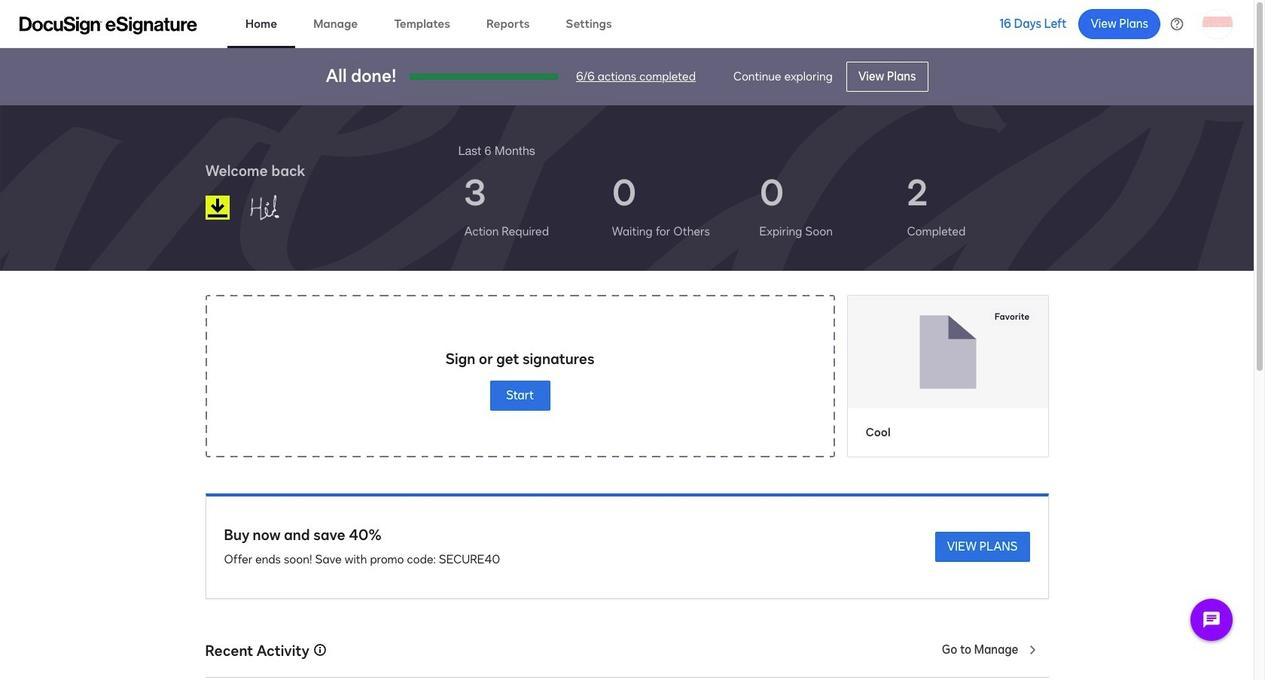 Task type: locate. For each thing, give the bounding box(es) containing it.
list
[[458, 160, 1049, 253]]

docusignlogo image
[[205, 196, 229, 220]]

use cool image
[[848, 296, 1048, 409]]

heading
[[458, 142, 535, 160]]

generic name image
[[242, 188, 320, 227]]



Task type: vqa. For each thing, say whether or not it's contained in the screenshot.
list
yes



Task type: describe. For each thing, give the bounding box(es) containing it.
your uploaded profile image image
[[1203, 9, 1233, 39]]

docusign esignature image
[[20, 16, 197, 34]]



